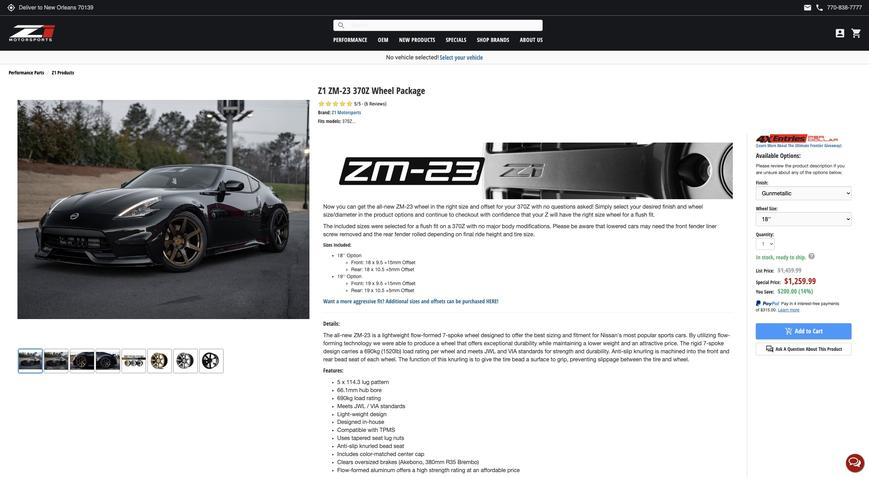 Task type: describe. For each thing, give the bounding box(es) containing it.
the up about
[[785, 163, 792, 168]]

1 horizontal spatial right
[[583, 211, 594, 218]]

the down 'rigid'
[[698, 348, 706, 354]]

a up depending
[[448, 223, 451, 229]]

1 vertical spatial size
[[595, 211, 605, 218]]

1 vertical spatial spoke
[[709, 340, 724, 346]]

you inside now you can get the all-new zm-23 wheel in the right size and offset for your 370z with no questions asked! simply select your desired finish and wheel size/diameter in the product options and continue to checkout with confidence that your z will have the right size wheel for a flush fit.
[[337, 203, 346, 210]]

2 vertical spatial seat
[[394, 443, 404, 449]]

compatible
[[337, 427, 366, 433]]

1 vertical spatial in
[[359, 211, 363, 218]]

please inside (learn more about the ultimate frontier giveaway) available options: please review the product description if you are unsure about any of the options below.
[[756, 163, 770, 168]]

0 vertical spatial 23
[[342, 84, 351, 97]]

1 10.5 from the top
[[375, 267, 385, 272]]

sizing
[[547, 332, 561, 338]]

(akebono,
[[399, 459, 424, 465]]

specials
[[446, 36, 467, 44]]

and up preventing
[[575, 348, 585, 354]]

cart
[[813, 327, 823, 335]]

all- inside the all-new zm-23 is a lightweight flow-formed 7-spoke wheel designed to offer the best sizing and fitment for nissan's most popular sports cars. by utilizing flow- forming technology we were able to produce a wheel that offers exceptional durability while maintaining a lower weight and an attractive price. the rigid 7-spoke design carries a 690kg (1520lb) load rating per wheel and meets jwl and via standards for strength and durability. anti-slip knurling is machined into the front and rear bead seat of each wheel. the function of this knurling is to give the tire bead a surface to grip, preventing slippage between the tire and wheel.
[[334, 332, 342, 338]]

0 horizontal spatial lug
[[362, 379, 370, 385]]

list price: $1,459.99
[[756, 266, 802, 274]]

best
[[534, 332, 545, 338]]

the down get
[[364, 211, 372, 218]]

2 star from the left
[[325, 100, 332, 107]]

ride
[[476, 231, 485, 237]]

fit?
[[378, 298, 385, 305]]

rating inside the all-new zm-23 is a lightweight flow-formed 7-spoke wheel designed to offer the best sizing and fitment for nissan's most popular sports cars. by utilizing flow- forming technology we were able to produce a wheel that offers exceptional durability while maintaining a lower weight and an attractive price. the rigid 7-spoke design carries a 690kg (1520lb) load rating per wheel and meets jwl and via standards for strength and durability. anti-slip knurling is machined into the front and rear bead seat of each wheel. the function of this knurling is to give the tire bead a surface to grip, preventing slippage between the tire and wheel.
[[415, 348, 430, 354]]

1 9.5 from the top
[[376, 260, 383, 265]]

0 horizontal spatial knurling
[[448, 356, 468, 362]]

with down offset
[[480, 211, 491, 218]]

load inside "5 x 114.3 lug pattern 66.1mm hub bore 690kg load rating meets jwl / via standards light-weight design designed in-house compatible with tpms uses tapered seat lug nuts anti-slip knurled bead seat includes color-matched center cap clears oversized brakes (akebono, 380mm r35 brembo) flow-formed aluminum offers a high strength rating at an affordable price"
[[354, 395, 365, 401]]

quantity:
[[756, 231, 774, 237]]

with inside the included sizes were selected for a flush fit on a 370z with no major body modifications. please be aware that lowered cars may need the front fender liner screw removed and the rear fender rolled depending on final ride height and tire size.
[[467, 223, 477, 229]]

23 inside now you can get the all-new zm-23 wheel in the right size and offset for your 370z with no questions asked! simply select your desired finish and wheel size/diameter in the product options and continue to checkout with confidence that your z will have the right size wheel for a flush fit.
[[407, 203, 413, 210]]

question_answer
[[766, 345, 774, 353]]

and right into on the right bottom of page
[[720, 348, 730, 354]]

4 star from the left
[[339, 100, 346, 107]]

any
[[792, 170, 799, 175]]

motorsports
[[338, 109, 361, 116]]

the right removed in the top of the page
[[374, 231, 382, 237]]

$200.00
[[778, 287, 797, 295]]

price.
[[665, 340, 679, 346]]

load inside the all-new zm-23 is a lightweight flow-formed 7-spoke wheel designed to offer the best sizing and fitment for nissan's most popular sports cars. by utilizing flow- forming technology we were able to produce a wheel that offers exceptional durability while maintaining a lower weight and an attractive price. the rigid 7-spoke design carries a 690kg (1520lb) load rating per wheel and meets jwl and via standards for strength and durability. anti-slip knurling is machined into the front and rear bead seat of each wheel. the function of this knurling is to give the tire bead a surface to grip, preventing slippage between the tire and wheel.
[[403, 348, 414, 354]]

size:
[[770, 205, 778, 212]]

rear inside the included sizes were selected for a flush fit on a 370z with no major body modifications. please be aware that lowered cars may need the front fender liner screw removed and the rear fender rolled depending on final ride height and tire size.
[[384, 231, 393, 237]]

select
[[614, 203, 629, 210]]

the right the between
[[644, 356, 652, 362]]

x inside "5 x 114.3 lug pattern 66.1mm hub bore 690kg load rating meets jwl / via standards light-weight design designed in-house compatible with tpms uses tapered seat lug nuts anti-slip knurled bead seat includes color-matched center cap clears oversized brakes (akebono, 380mm r35 brembo) flow-formed aluminum offers a high strength rating at an affordable price"
[[342, 379, 345, 385]]

asked!
[[577, 203, 594, 210]]

1 horizontal spatial lug
[[384, 435, 392, 441]]

performance link
[[333, 36, 368, 44]]

2 +5mm from the top
[[386, 288, 400, 293]]

surface
[[531, 356, 549, 362]]

1 vertical spatial fender
[[395, 231, 411, 237]]

seat inside the all-new zm-23 is a lightweight flow-formed 7-spoke wheel designed to offer the best sizing and fitment for nissan's most popular sports cars. by utilizing flow- forming technology we were able to produce a wheel that offers exceptional durability while maintaining a lower weight and an attractive price. the rigid 7-spoke design carries a 690kg (1520lb) load rating per wheel and meets jwl and via standards for strength and durability. anti-slip knurling is machined into the front and rear bead seat of each wheel. the function of this knurling is to give the tire bead a surface to grip, preventing slippage between the tire and wheel.
[[349, 356, 359, 362]]

0 vertical spatial knurling
[[634, 348, 654, 354]]

brands
[[491, 36, 510, 44]]

rolled
[[412, 231, 426, 237]]

to inside add_shopping_cart add to cart
[[807, 327, 812, 335]]

height
[[486, 231, 502, 237]]

to right able
[[408, 340, 413, 346]]

description
[[810, 163, 833, 168]]

oem link
[[378, 36, 389, 44]]

produce
[[414, 340, 435, 346]]

2 horizontal spatial new
[[399, 36, 410, 44]]

forming
[[323, 340, 343, 346]]

flush inside the included sizes were selected for a flush fit on a 370z with no major body modifications. please be aware that lowered cars may need the front fender liner screw removed and the rear fender rolled depending on final ride height and tire size.
[[420, 223, 432, 229]]

while
[[539, 340, 552, 346]]

the up "durability"
[[525, 332, 533, 338]]

the right any
[[806, 170, 812, 175]]

depending
[[428, 231, 454, 237]]

the included sizes were selected for a flush fit on a 370z with no major body modifications. please be aware that lowered cars may need the front fender liner screw removed and the rear fender rolled depending on final ride height and tire size.
[[323, 223, 717, 237]]

be inside the included sizes were selected for a flush fit on a 370z with no major body modifications. please be aware that lowered cars may need the front fender liner screw removed and the rear fender rolled depending on final ride height and tire size.
[[571, 223, 578, 229]]

and left meets
[[457, 348, 466, 354]]

1 vertical spatial wheel
[[756, 205, 768, 212]]

the all-new zm-23 is a lightweight flow-formed 7-spoke wheel designed to offer the best sizing and fitment for nissan's most popular sports cars. by utilizing flow- forming technology we were able to produce a wheel that offers exceptional durability while maintaining a lower weight and an attractive price. the rigid 7-spoke design carries a 690kg (1520lb) load rating per wheel and meets jwl and via standards for strength and durability. anti-slip knurling is machined into the front and rear bead seat of each wheel. the function of this knurling is to give the tire bead a surface to grip, preventing slippage between the tire and wheel.
[[323, 332, 731, 362]]

strength inside the all-new zm-23 is a lightweight flow-formed 7-spoke wheel designed to offer the best sizing and fitment for nissan's most popular sports cars. by utilizing flow- forming technology we were able to produce a wheel that offers exceptional durability while maintaining a lower weight and an attractive price. the rigid 7-spoke design carries a 690kg (1520lb) load rating per wheel and meets jwl and via standards for strength and durability. anti-slip knurling is machined into the front and rear bead seat of each wheel. the function of this knurling is to give the tire bead a surface to grip, preventing slippage between the tire and wheel.
[[553, 348, 574, 354]]

to left the grip,
[[551, 356, 556, 362]]

z1 for z1 products
[[52, 69, 56, 76]]

lightweight
[[382, 332, 409, 338]]

slip inside the all-new zm-23 is a lightweight flow-formed 7-spoke wheel designed to offer the best sizing and fitment for nissan's most popular sports cars. by utilizing flow- forming technology we were able to produce a wheel that offers exceptional durability while maintaining a lower weight and an attractive price. the rigid 7-spoke design carries a 690kg (1520lb) load rating per wheel and meets jwl and via standards for strength and durability. anti-slip knurling is machined into the front and rear bead seat of each wheel. the function of this knurling is to give the tire bead a surface to grip, preventing slippage between the tire and wheel.
[[624, 348, 632, 354]]

of inside (learn more about the ultimate frontier giveaway) available options: please review the product description if you are unsure about any of the options below.
[[800, 170, 804, 175]]

z1 motorsports logo image
[[9, 24, 56, 42]]

1 horizontal spatial in
[[431, 203, 435, 210]]

1 +5mm from the top
[[386, 267, 400, 272]]

all- inside now you can get the all-new zm-23 wheel in the right size and offset for your 370z with no questions asked! simply select your desired finish and wheel size/diameter in the product options and continue to checkout with confidence that your z will have the right size wheel for a flush fit.
[[377, 203, 384, 210]]

370z inside the included sizes were selected for a flush fit on a 370z with no major body modifications. please be aware that lowered cars may need the front fender liner screw removed and the rear fender rolled depending on final ride height and tire size.
[[453, 223, 465, 229]]

here
[[486, 298, 497, 305]]

2 10.5 from the top
[[375, 288, 385, 293]]

options inside now you can get the all-new zm-23 wheel in the right size and offset for your 370z with no questions asked! simply select your desired finish and wheel size/diameter in the product options and continue to checkout with confidence that your z will have the right size wheel for a flush fit.
[[395, 211, 414, 218]]

uses
[[337, 435, 350, 441]]

1 horizontal spatial of
[[431, 356, 436, 362]]

for down while
[[545, 348, 552, 354]]

0 horizontal spatial spoke
[[448, 332, 463, 338]]

major
[[487, 223, 501, 229]]

rigid
[[691, 340, 702, 346]]

1 flow- from the left
[[411, 332, 424, 338]]

2 horizontal spatial bead
[[512, 356, 525, 362]]

offer
[[512, 332, 523, 338]]

offset
[[481, 203, 495, 210]]

and up maintaining
[[563, 332, 572, 338]]

1 vertical spatial 19
[[364, 288, 370, 293]]

an inside the all-new zm-23 is a lightweight flow-formed 7-spoke wheel designed to offer the best sizing and fitment for nissan's most popular sports cars. by utilizing flow- forming technology we were able to produce a wheel that offers exceptional durability while maintaining a lower weight and an attractive price. the rigid 7-spoke design carries a 690kg (1520lb) load rating per wheel and meets jwl and via standards for strength and durability. anti-slip knurling is machined into the front and rear bead seat of each wheel. the function of this knurling is to give the tire bead a surface to grip, preventing slippage between the tire and wheel.
[[632, 340, 639, 346]]

(learn more about the ultimate frontier giveaway) available options: please review the product description if you are unsure about any of the options below.
[[756, 143, 845, 175]]

were inside the all-new zm-23 is a lightweight flow-formed 7-spoke wheel designed to offer the best sizing and fitment for nissan's most popular sports cars. by utilizing flow- forming technology we were able to produce a wheel that offers exceptional durability while maintaining a lower weight and an attractive price. the rigid 7-spoke design carries a 690kg (1520lb) load rating per wheel and meets jwl and via standards for strength and durability. anti-slip knurling is machined into the front and rear bead seat of each wheel. the function of this knurling is to give the tire bead a surface to grip, preventing slippage between the tire and wheel.
[[382, 340, 394, 346]]

at
[[467, 467, 472, 473]]

the up continue
[[437, 203, 445, 210]]

center
[[398, 451, 414, 457]]

bead inside "5 x 114.3 lug pattern 66.1mm hub bore 690kg load rating meets jwl / via standards light-weight design designed in-house compatible with tpms uses tapered seat lug nuts anti-slip knurled bead seat includes color-matched center cap clears oversized brakes (akebono, 380mm r35 brembo) flow-formed aluminum offers a high strength rating at an affordable price"
[[380, 443, 392, 449]]

for up lower
[[593, 332, 599, 338]]

for up confidence
[[497, 203, 503, 210]]

1 vertical spatial seat
[[372, 435, 383, 441]]

r35
[[446, 459, 456, 465]]

help
[[808, 252, 816, 260]]

offsets
[[431, 298, 446, 305]]

2 flow- from the left
[[718, 332, 731, 338]]

clears
[[337, 459, 353, 465]]

desired
[[643, 203, 661, 210]]

1 option from the top
[[347, 253, 362, 258]]

and up the checkout
[[470, 203, 480, 210]]

modifications.
[[516, 223, 552, 229]]

no inside the included sizes were selected for a flush fit on a 370z with no major body modifications. please be aware that lowered cars may need the front fender liner screw removed and the rear fender rolled depending on final ride height and tire size.
[[479, 223, 485, 229]]

may
[[640, 223, 651, 229]]

you inside (learn more about the ultimate frontier giveaway) available options: please review the product description if you are unsure about any of the options below.
[[838, 163, 845, 168]]

now
[[323, 203, 335, 210]]

1 star from the left
[[318, 100, 325, 107]]

a down technology
[[360, 348, 363, 354]]

that inside now you can get the all-new zm-23 wheel in the right size and offset for your 370z with no questions asked! simply select your desired finish and wheel size/diameter in the product options and continue to checkout with confidence that your z will have the right size wheel for a flush fit.
[[522, 211, 531, 218]]

Search search field
[[346, 20, 543, 31]]

that inside the included sizes were selected for a flush fit on a 370z with no major body modifications. please be aware that lowered cars may need the front fender liner screw removed and the rear fender rolled depending on final ride height and tire size.
[[596, 223, 605, 229]]

2 9.5 from the top
[[376, 281, 383, 286]]

features:
[[323, 367, 344, 374]]

grip,
[[558, 356, 569, 362]]

1 vertical spatial 18
[[364, 267, 370, 272]]

product inside (learn more about the ultimate frontier giveaway) available options: please review the product description if you are unsure about any of the options below.
[[793, 163, 809, 168]]

want
[[323, 298, 335, 305]]

aluminum
[[371, 467, 395, 473]]

2 +15mm from the top
[[384, 281, 401, 286]]

$1,259.99
[[785, 275, 816, 286]]

3 star from the left
[[332, 100, 339, 107]]

new inside now you can get the all-new zm-23 wheel in the right size and offset for your 370z with no questions asked! simply select your desired finish and wheel size/diameter in the product options and continue to checkout with confidence that your z will have the right size wheel for a flush fit.
[[384, 203, 395, 210]]

0 vertical spatial size
[[459, 203, 469, 210]]

formed inside the all-new zm-23 is a lightweight flow-formed 7-spoke wheel designed to offer the best sizing and fitment for nissan's most popular sports cars. by utilizing flow- forming technology we were able to produce a wheel that offers exceptional durability while maintaining a lower weight and an attractive price. the rigid 7-spoke design carries a 690kg (1520lb) load rating per wheel and meets jwl and via standards for strength and durability. anti-slip knurling is machined into the front and rear bead seat of each wheel. the function of this knurling is to give the tire bead a surface to grip, preventing slippage between the tire and wheel.
[[423, 332, 441, 338]]

a inside "5 x 114.3 lug pattern 66.1mm hub bore 690kg load rating meets jwl / via standards light-weight design designed in-house compatible with tpms uses tapered seat lug nuts anti-slip knurled bead seat includes color-matched center cap clears oversized brakes (akebono, 380mm r35 brembo) flow-formed aluminum offers a high strength rating at an affordable price"
[[412, 467, 415, 473]]

1 vertical spatial rating
[[367, 395, 381, 401]]

and down machined
[[663, 356, 672, 362]]

performance parts link
[[9, 69, 44, 76]]

giveaway)
[[825, 143, 842, 149]]

options:
[[780, 151, 801, 160]]

ask
[[776, 346, 783, 352]]

a up rolled
[[416, 223, 419, 229]]

a up we
[[378, 332, 381, 338]]

products
[[58, 69, 74, 76]]

save:
[[765, 288, 775, 295]]

1 front: from the top
[[351, 260, 364, 265]]

lower
[[588, 340, 602, 346]]

selected
[[385, 223, 406, 229]]

high
[[417, 467, 428, 473]]

0 horizontal spatial on
[[440, 223, 446, 229]]

size/diameter
[[323, 211, 357, 218]]

1 vertical spatial be
[[456, 298, 461, 305]]

0 vertical spatial is
[[372, 332, 376, 338]]

0 vertical spatial zm-
[[329, 84, 342, 97]]

select your vehicle link
[[440, 53, 483, 62]]

0 horizontal spatial tire
[[503, 356, 511, 362]]

the down cars.
[[680, 340, 690, 346]]

2 wheel. from the left
[[674, 356, 690, 362]]

2 rear: from the top
[[351, 288, 363, 293]]

z1 for z1 zm-23 370z wheel package
[[318, 84, 326, 97]]

to inside the in stock, ready to ship. help
[[790, 253, 795, 261]]

now you can get the all-new zm-23 wheel in the right size and offset for your 370z with no questions asked! simply select your desired finish and wheel size/diameter in the product options and continue to checkout with confidence that your z will have the right size wheel for a flush fit.
[[323, 203, 703, 218]]

finish
[[663, 203, 676, 210]]

account_box
[[835, 28, 846, 39]]

list
[[756, 267, 763, 274]]

models:
[[326, 118, 341, 124]]

the right get
[[367, 203, 375, 210]]

hub
[[359, 387, 369, 393]]

products
[[412, 36, 436, 44]]

oversized
[[355, 459, 379, 465]]

z1 zm-23 370z wheel package
[[318, 84, 425, 97]]

jwl inside the all-new zm-23 is a lightweight flow-formed 7-spoke wheel designed to offer the best sizing and fitment for nissan's most popular sports cars. by utilizing flow- forming technology we were able to produce a wheel that offers exceptional durability while maintaining a lower weight and an attractive price. the rigid 7-spoke design carries a 690kg (1520lb) load rating per wheel and meets jwl and via standards for strength and durability. anti-slip knurling is machined into the front and rear bead seat of each wheel. the function of this knurling is to give the tire bead a surface to grip, preventing slippage between the tire and wheel.
[[485, 348, 496, 354]]

2 vertical spatial rating
[[451, 467, 465, 473]]

and down exceptional
[[498, 348, 507, 354]]

package
[[396, 84, 425, 97]]

a left more
[[336, 298, 339, 305]]

price: for $1,459.99
[[764, 267, 775, 274]]

and left continue
[[415, 211, 425, 218]]

sports
[[658, 332, 674, 338]]

0 horizontal spatial bead
[[335, 356, 347, 362]]

zm- inside the all-new zm-23 is a lightweight flow-formed 7-spoke wheel designed to offer the best sizing and fitment for nissan's most popular sports cars. by utilizing flow- forming technology we were able to produce a wheel that offers exceptional durability while maintaining a lower weight and an attractive price. the rigid 7-spoke design carries a 690kg (1520lb) load rating per wheel and meets jwl and via standards for strength and durability. anti-slip knurling is machined into the front and rear bead seat of each wheel. the function of this knurling is to give the tire bead a surface to grip, preventing slippage between the tire and wheel.
[[354, 332, 364, 338]]

utilizing
[[698, 332, 717, 338]]

performance parts
[[9, 69, 44, 76]]

ship.
[[796, 253, 807, 261]]

1 horizontal spatial on
[[456, 231, 462, 237]]

z1 products link
[[52, 69, 74, 76]]

2 option from the top
[[347, 274, 362, 279]]

formed inside "5 x 114.3 lug pattern 66.1mm hub bore 690kg load rating meets jwl / via standards light-weight design designed in-house compatible with tpms uses tapered seat lug nuts anti-slip knurled bead seat includes color-matched center cap clears oversized brakes (akebono, 380mm r35 brembo) flow-formed aluminum offers a high strength rating at an affordable price"
[[352, 467, 369, 473]]

can inside now you can get the all-new zm-23 wheel in the right size and offset for your 370z with no questions asked! simply select your desired finish and wheel size/diameter in the product options and continue to checkout with confidence that your z will have the right size wheel for a flush fit.
[[347, 203, 356, 210]]

offers inside "5 x 114.3 lug pattern 66.1mm hub bore 690kg load rating meets jwl / via standards light-weight design designed in-house compatible with tpms uses tapered seat lug nuts anti-slip knurled bead seat includes color-matched center cap clears oversized brakes (akebono, 380mm r35 brembo) flow-formed aluminum offers a high strength rating at an affordable price"
[[397, 467, 411, 473]]

by
[[689, 332, 696, 338]]

no
[[386, 54, 394, 61]]

additional
[[386, 298, 409, 305]]

front inside the included sizes were selected for a flush fit on a 370z with no major body modifications. please be aware that lowered cars may need the front fender liner screw removed and the rear fender rolled depending on final ride height and tire size.
[[676, 223, 688, 229]]

that inside the all-new zm-23 is a lightweight flow-formed 7-spoke wheel designed to offer the best sizing and fitment for nissan's most popular sports cars. by utilizing flow- forming technology we were able to produce a wheel that offers exceptional durability while maintaining a lower weight and an attractive price. the rigid 7-spoke design carries a 690kg (1520lb) load rating per wheel and meets jwl and via standards for strength and durability. anti-slip knurling is machined into the front and rear bead seat of each wheel. the function of this knurling is to give the tire bead a surface to grip, preventing slippage between the tire and wheel.
[[457, 340, 467, 346]]

this
[[819, 346, 827, 352]]

(14%)
[[799, 287, 814, 295]]

to left offer
[[506, 332, 511, 338]]

affordable
[[481, 467, 506, 473]]

1 vertical spatial 7-
[[704, 340, 709, 346]]

the up the forming
[[323, 332, 333, 338]]

via inside "5 x 114.3 lug pattern 66.1mm hub bore 690kg load rating meets jwl / via standards light-weight design designed in-house compatible with tpms uses tapered seat lug nuts anti-slip knurled bead seat includes color-matched center cap clears oversized brakes (akebono, 380mm r35 brembo) flow-formed aluminum offers a high strength rating at an affordable price"
[[371, 403, 379, 409]]

1 +15mm from the top
[[384, 260, 401, 265]]

18'' option front: 18 x 9.5 +15mm offset rear: 18 x 10.5 +5mm offset 19'' option front: 19 x 9.5 +15mm offset rear: 19 x 10.5 +5mm offset
[[337, 253, 416, 293]]

the inside (learn more about the ultimate frontier giveaway) available options: please review the product description if you are unsure about any of the options below.
[[788, 143, 794, 149]]

anti- inside "5 x 114.3 lug pattern 66.1mm hub bore 690kg load rating meets jwl / via standards light-weight design designed in-house compatible with tpms uses tapered seat lug nuts anti-slip knurled bead seat includes color-matched center cap clears oversized brakes (akebono, 380mm r35 brembo) flow-formed aluminum offers a high strength rating at an affordable price"
[[337, 443, 349, 449]]

product
[[828, 346, 842, 352]]

selected!
[[415, 54, 439, 61]]



Task type: locate. For each thing, give the bounding box(es) containing it.
0 horizontal spatial an
[[473, 467, 479, 473]]

is up we
[[372, 332, 376, 338]]

options inside (learn more about the ultimate frontier giveaway) available options: please review the product description if you are unsure about any of the options below.
[[813, 170, 828, 175]]

690kg up each
[[365, 348, 380, 354]]

slip
[[624, 348, 632, 354], [349, 443, 358, 449]]

0 horizontal spatial about
[[520, 36, 536, 44]]

0 horizontal spatial 7-
[[443, 332, 448, 338]]

a left surface
[[526, 356, 529, 362]]

z1 motorsports link
[[332, 109, 361, 116]]

account_box link
[[833, 28, 848, 39]]

no up the 'z'
[[544, 203, 550, 210]]

z1 left "products"
[[52, 69, 56, 76]]

a inside now you can get the all-new zm-23 wheel in the right size and offset for your 370z with no questions asked! simply select your desired finish and wheel size/diameter in the product options and continue to checkout with confidence that your z will have the right size wheel for a flush fit.
[[631, 211, 634, 218]]

in down get
[[359, 211, 363, 218]]

mail
[[804, 3, 812, 12]]

a
[[631, 211, 634, 218], [416, 223, 419, 229], [448, 223, 451, 229], [336, 298, 339, 305], [378, 332, 381, 338], [437, 340, 440, 346], [584, 340, 587, 346], [360, 348, 363, 354], [526, 356, 529, 362], [412, 467, 415, 473]]

star star star star star 5/5 - (6 reviews) brand: z1 motorsports fits models: 370z...
[[318, 100, 387, 124]]

about inside question_answer ask a question about this product
[[806, 346, 818, 352]]

tire down exceptional
[[503, 356, 511, 362]]

sizes inside the included sizes were selected for a flush fit on a 370z with no major body modifications. please be aware that lowered cars may need the front fender liner screw removed and the rear fender rolled depending on final ride height and tire size.
[[357, 223, 370, 229]]

of
[[800, 170, 804, 175], [361, 356, 366, 362], [431, 356, 436, 362]]

0 horizontal spatial strength
[[429, 467, 450, 473]]

1 vertical spatial design
[[370, 411, 387, 417]]

you right "if"
[[838, 163, 845, 168]]

below.
[[830, 170, 843, 175]]

with up final
[[467, 223, 477, 229]]

2 vertical spatial zm-
[[354, 332, 364, 338]]

with up modifications.
[[532, 203, 542, 210]]

via inside the all-new zm-23 is a lightweight flow-formed 7-spoke wheel designed to offer the best sizing and fitment for nissan's most popular sports cars. by utilizing flow- forming technology we were able to produce a wheel that offers exceptional durability while maintaining a lower weight and an attractive price. the rigid 7-spoke design carries a 690kg (1520lb) load rating per wheel and meets jwl and via standards for strength and durability. anti-slip knurling is machined into the front and rear bead seat of each wheel. the function of this knurling is to give the tire bead a surface to grip, preventing slippage between the tire and wheel.
[[509, 348, 517, 354]]

1 vertical spatial all-
[[334, 332, 342, 338]]

want a more aggressive fit? additional sizes and offsets can be purchased here !
[[323, 298, 499, 305]]

special
[[756, 279, 769, 285]]

flush inside now you can get the all-new zm-23 wheel in the right size and offset for your 370z with no questions asked! simply select your desired finish and wheel size/diameter in the product options and continue to checkout with confidence that your z will have the right size wheel for a flush fit.
[[636, 211, 648, 218]]

1 vertical spatial knurling
[[448, 356, 468, 362]]

0 vertical spatial no
[[544, 203, 550, 210]]

1 horizontal spatial please
[[756, 163, 770, 168]]

spoke
[[448, 332, 463, 338], [709, 340, 724, 346]]

5 star from the left
[[346, 100, 353, 107]]

/
[[367, 403, 369, 409]]

standards inside the all-new zm-23 is a lightweight flow-formed 7-spoke wheel designed to offer the best sizing and fitment for nissan's most popular sports cars. by utilizing flow- forming technology we were able to produce a wheel that offers exceptional durability while maintaining a lower weight and an attractive price. the rigid 7-spoke design carries a 690kg (1520lb) load rating per wheel and meets jwl and via standards for strength and durability. anti-slip knurling is machined into the front and rear bead seat of each wheel. the function of this knurling is to give the tire bead a surface to grip, preventing slippage between the tire and wheel.
[[519, 348, 543, 354]]

option
[[347, 253, 362, 258], [347, 274, 362, 279]]

and down body
[[503, 231, 513, 237]]

were up (1520lb)
[[382, 340, 394, 346]]

offers inside the all-new zm-23 is a lightweight flow-formed 7-spoke wheel designed to offer the best sizing and fitment for nissan's most popular sports cars. by utilizing flow- forming technology we were able to produce a wheel that offers exceptional durability while maintaining a lower weight and an attractive price. the rigid 7-spoke design carries a 690kg (1520lb) load rating per wheel and meets jwl and via standards for strength and durability. anti-slip knurling is machined into the front and rear bead seat of each wheel. the function of this knurling is to give the tire bead a surface to grip, preventing slippage between the tire and wheel.
[[468, 340, 483, 346]]

seat up knurled
[[372, 435, 383, 441]]

0 horizontal spatial options
[[395, 211, 414, 218]]

0 horizontal spatial fender
[[395, 231, 411, 237]]

1 horizontal spatial options
[[813, 170, 828, 175]]

purchased
[[463, 298, 485, 305]]

have
[[560, 211, 572, 218]]

the right need
[[667, 223, 674, 229]]

1 vertical spatial sizes
[[410, 298, 420, 305]]

bore
[[371, 387, 382, 393]]

for down the select
[[623, 211, 630, 218]]

370z up 5/5 -
[[353, 84, 370, 97]]

zm- up technology
[[354, 332, 364, 338]]

flush left fit
[[420, 223, 432, 229]]

offers down (akebono,
[[397, 467, 411, 473]]

design inside the all-new zm-23 is a lightweight flow-formed 7-spoke wheel designed to offer the best sizing and fitment for nissan's most popular sports cars. by utilizing flow- forming technology we were able to produce a wheel that offers exceptional durability while maintaining a lower weight and an attractive price. the rigid 7-spoke design carries a 690kg (1520lb) load rating per wheel and meets jwl and via standards for strength and durability. anti-slip knurling is machined into the front and rear bead seat of each wheel. the function of this knurling is to give the tire bead a surface to grip, preventing slippage between the tire and wheel.
[[323, 348, 340, 354]]

vehicle right no
[[395, 54, 414, 61]]

shop brands
[[477, 36, 510, 44]]

2 horizontal spatial tire
[[653, 356, 661, 362]]

price: for $1,259.99
[[771, 279, 781, 285]]

new inside the all-new zm-23 is a lightweight flow-formed 7-spoke wheel designed to offer the best sizing and fitment for nissan's most popular sports cars. by utilizing flow- forming technology we were able to produce a wheel that offers exceptional durability while maintaining a lower weight and an attractive price. the rigid 7-spoke design carries a 690kg (1520lb) load rating per wheel and meets jwl and via standards for strength and durability. anti-slip knurling is machined into the front and rear bead seat of each wheel. the function of this knurling is to give the tire bead a surface to grip, preventing slippage between the tire and wheel.
[[342, 332, 352, 338]]

1 horizontal spatial rear
[[384, 231, 393, 237]]

1 horizontal spatial can
[[447, 298, 455, 305]]

0 vertical spatial +5mm
[[386, 267, 400, 272]]

strength down 380mm
[[429, 467, 450, 473]]

shopping_cart link
[[850, 28, 863, 39]]

new left 'products'
[[399, 36, 410, 44]]

load
[[403, 348, 414, 354], [354, 395, 365, 401]]

jwl up give
[[485, 348, 496, 354]]

slip inside "5 x 114.3 lug pattern 66.1mm hub bore 690kg load rating meets jwl / via standards light-weight design designed in-house compatible with tpms uses tapered seat lug nuts anti-slip knurled bead seat includes color-matched center cap clears oversized brakes (akebono, 380mm r35 brembo) flow-formed aluminum offers a high strength rating at an affordable price"
[[349, 443, 358, 449]]

the down (1520lb)
[[399, 356, 408, 362]]

2 horizontal spatial rating
[[451, 467, 465, 473]]

1 horizontal spatial design
[[370, 411, 387, 417]]

1 vertical spatial options
[[395, 211, 414, 218]]

review
[[771, 163, 784, 168]]

1 vertical spatial 23
[[407, 203, 413, 210]]

2 horizontal spatial 370z
[[517, 203, 530, 210]]

1 horizontal spatial sizes
[[410, 298, 420, 305]]

sizes
[[323, 242, 333, 248]]

final
[[464, 231, 474, 237]]

wheel. down machined
[[674, 356, 690, 362]]

zm- inside now you can get the all-new zm-23 wheel in the right size and offset for your 370z with no questions asked! simply select your desired finish and wheel size/diameter in the product options and continue to checkout with confidence that your z will have the right size wheel for a flush fit.
[[396, 203, 407, 210]]

690kg inside the all-new zm-23 is a lightweight flow-formed 7-spoke wheel designed to offer the best sizing and fitment for nissan's most popular sports cars. by utilizing flow- forming technology we were able to produce a wheel that offers exceptional durability while maintaining a lower weight and an attractive price. the rigid 7-spoke design carries a 690kg (1520lb) load rating per wheel and meets jwl and via standards for strength and durability. anti-slip knurling is machined into the front and rear bead seat of each wheel. the function of this knurling is to give the tire bead a surface to grip, preventing slippage between the tire and wheel.
[[365, 348, 380, 354]]

0 vertical spatial option
[[347, 253, 362, 258]]

an right the at at the bottom right
[[473, 467, 479, 473]]

sizes
[[357, 223, 370, 229], [410, 298, 420, 305]]

an inside "5 x 114.3 lug pattern 66.1mm hub bore 690kg load rating meets jwl / via standards light-weight design designed in-house compatible with tpms uses tapered seat lug nuts anti-slip knurled bead seat includes color-matched center cap clears oversized brakes (akebono, 380mm r35 brembo) flow-formed aluminum offers a high strength rating at an affordable price"
[[473, 467, 479, 473]]

0 vertical spatial anti-
[[612, 348, 624, 354]]

0 horizontal spatial design
[[323, 348, 340, 354]]

0 vertical spatial in
[[431, 203, 435, 210]]

1 horizontal spatial product
[[793, 163, 809, 168]]

0 horizontal spatial wheel
[[372, 84, 394, 97]]

1 vertical spatial on
[[456, 231, 462, 237]]

a up per
[[437, 340, 440, 346]]

need
[[653, 223, 665, 229]]

370z up confidence
[[517, 203, 530, 210]]

you
[[756, 288, 763, 295]]

fender down the selected
[[395, 231, 411, 237]]

please inside the included sizes were selected for a flush fit on a 370z with no major body modifications. please be aware that lowered cars may need the front fender liner screw removed and the rear fender rolled depending on final ride height and tire size.
[[553, 223, 570, 229]]

0 vertical spatial 690kg
[[365, 348, 380, 354]]

370z...
[[342, 119, 356, 124]]

2 horizontal spatial about
[[806, 346, 818, 352]]

1 vertical spatial weight
[[352, 411, 369, 417]]

specials link
[[446, 36, 467, 44]]

690kg up the 'meets'
[[337, 395, 353, 401]]

design
[[323, 348, 340, 354], [370, 411, 387, 417]]

about
[[520, 36, 536, 44], [778, 143, 787, 149], [806, 346, 818, 352]]

1 vertical spatial right
[[583, 211, 594, 218]]

the right have
[[573, 211, 581, 218]]

2 vertical spatial new
[[342, 332, 352, 338]]

the up options:
[[788, 143, 794, 149]]

0 vertical spatial design
[[323, 348, 340, 354]]

about inside (learn more about the ultimate frontier giveaway) available options: please review the product description if you are unsure about any of the options below.
[[778, 143, 787, 149]]

0 vertical spatial +15mm
[[384, 260, 401, 265]]

1 vertical spatial product
[[374, 211, 393, 218]]

you up size/diameter on the top left of the page
[[337, 203, 346, 210]]

can left get
[[347, 203, 356, 210]]

1 vertical spatial load
[[354, 395, 365, 401]]

were inside the included sizes were selected for a flush fit on a 370z with no major body modifications. please be aware that lowered cars may need the front fender liner screw removed and the rear fender rolled depending on final ride height and tire size.
[[371, 223, 383, 229]]

performance
[[333, 36, 368, 44]]

1 horizontal spatial all-
[[377, 203, 384, 210]]

options
[[813, 170, 828, 175], [395, 211, 414, 218]]

0 horizontal spatial zm-
[[329, 84, 342, 97]]

0 vertical spatial front
[[676, 223, 688, 229]]

1 rear: from the top
[[351, 267, 363, 272]]

please down have
[[553, 223, 570, 229]]

fitment
[[574, 332, 591, 338]]

0 horizontal spatial 370z
[[353, 84, 370, 97]]

between
[[621, 356, 642, 362]]

tire left size.
[[514, 231, 522, 237]]

sizes included:
[[323, 242, 352, 248]]

1 horizontal spatial an
[[632, 340, 639, 346]]

0 vertical spatial offers
[[468, 340, 483, 346]]

wheel size:
[[756, 205, 778, 212]]

seat down nuts
[[394, 443, 404, 449]]

can right offsets
[[447, 298, 455, 305]]

standards up house
[[381, 403, 406, 409]]

0 vertical spatial spoke
[[448, 332, 463, 338]]

2 front: from the top
[[351, 281, 364, 286]]

0 vertical spatial an
[[632, 340, 639, 346]]

0 vertical spatial 18
[[366, 260, 371, 265]]

formed up 'produce' on the bottom of page
[[423, 332, 441, 338]]

price: inside "list price: $1,459.99"
[[764, 267, 775, 274]]

2 vertical spatial that
[[457, 340, 467, 346]]

rear: up aggressive
[[351, 288, 363, 293]]

is down meets
[[470, 356, 474, 362]]

vehicle down shop
[[467, 53, 483, 62]]

unsure
[[764, 170, 778, 175]]

0 vertical spatial jwl
[[485, 348, 496, 354]]

us
[[537, 36, 543, 44]]

price: right "list"
[[764, 267, 775, 274]]

z1 inside star star star star star 5/5 - (6 reviews) brand: z1 motorsports fits models: 370z...
[[332, 109, 336, 116]]

2 vertical spatial about
[[806, 346, 818, 352]]

meets
[[337, 403, 353, 409]]

5/5 -
[[354, 101, 363, 107]]

to left "ship."
[[790, 253, 795, 261]]

z1 up the brand:
[[318, 84, 326, 97]]

18''
[[337, 253, 346, 258]]

about left the this
[[806, 346, 818, 352]]

attractive
[[640, 340, 663, 346]]

jwl left / on the left
[[354, 403, 366, 409]]

1 wheel. from the left
[[381, 356, 397, 362]]

select
[[440, 53, 453, 62]]

+15mm
[[384, 260, 401, 265], [384, 281, 401, 286]]

1 vertical spatial anti-
[[337, 443, 349, 449]]

be
[[571, 223, 578, 229], [456, 298, 461, 305]]

more
[[768, 143, 777, 149]]

1 vertical spatial slip
[[349, 443, 358, 449]]

flush left fit.
[[636, 211, 648, 218]]

preventing
[[570, 356, 597, 362]]

lug up hub
[[362, 379, 370, 385]]

bead up matched
[[380, 443, 392, 449]]

product inside now you can get the all-new zm-23 wheel in the right size and offset for your 370z with no questions asked! simply select your desired finish and wheel size/diameter in the product options and continue to checkout with confidence that your z will have the right size wheel for a flush fit.
[[374, 211, 393, 218]]

weight inside the all-new zm-23 is a lightweight flow-formed 7-spoke wheel designed to offer the best sizing and fitment for nissan's most popular sports cars. by utilizing flow- forming technology we were able to produce a wheel that offers exceptional durability while maintaining a lower weight and an attractive price. the rigid 7-spoke design carries a 690kg (1520lb) load rating per wheel and meets jwl and via standards for strength and durability. anti-slip knurling is machined into the front and rear bead seat of each wheel. the function of this knurling is to give the tire bead a surface to grip, preventing slippage between the tire and wheel.
[[603, 340, 620, 346]]

popular
[[638, 332, 657, 338]]

here link
[[486, 298, 497, 305]]

in-
[[363, 419, 369, 425]]

0 vertical spatial 370z
[[353, 84, 370, 97]]

1 vertical spatial jwl
[[354, 403, 366, 409]]

690kg inside "5 x 114.3 lug pattern 66.1mm hub bore 690kg load rating meets jwl / via standards light-weight design designed in-house compatible with tpms uses tapered seat lug nuts anti-slip knurled bead seat includes color-matched center cap clears oversized brakes (akebono, 380mm r35 brembo) flow-formed aluminum offers a high strength rating at an affordable price"
[[337, 395, 353, 401]]

question_answer ask a question about this product
[[766, 345, 842, 353]]

370z up final
[[453, 223, 465, 229]]

rear inside the all-new zm-23 is a lightweight flow-formed 7-spoke wheel designed to offer the best sizing and fitment for nissan's most popular sports cars. by utilizing flow- forming technology we were able to produce a wheel that offers exceptional durability while maintaining a lower weight and an attractive price. the rigid 7-spoke design carries a 690kg (1520lb) load rating per wheel and meets jwl and via standards for strength and durability. anti-slip knurling is machined into the front and rear bead seat of each wheel. the function of this knurling is to give the tire bead a surface to grip, preventing slippage between the tire and wheel.
[[323, 356, 333, 362]]

the inside the included sizes were selected for a flush fit on a 370z with no major body modifications. please be aware that lowered cars may need the front fender liner screw removed and the rear fender rolled depending on final ride height and tire size.
[[323, 223, 333, 229]]

690kg
[[365, 348, 380, 354], [337, 395, 353, 401]]

0 vertical spatial 10.5
[[375, 267, 385, 272]]

1 horizontal spatial new
[[384, 203, 395, 210]]

stock,
[[762, 253, 775, 261]]

0 vertical spatial 19
[[366, 281, 371, 286]]

weight inside "5 x 114.3 lug pattern 66.1mm hub bore 690kg load rating meets jwl / via standards light-weight design designed in-house compatible with tpms uses tapered seat lug nuts anti-slip knurled bead seat includes color-matched center cap clears oversized brakes (akebono, 380mm r35 brembo) flow-formed aluminum offers a high strength rating at an affordable price"
[[352, 411, 369, 417]]

most
[[624, 332, 636, 338]]

questions
[[552, 203, 576, 210]]

0 vertical spatial fender
[[689, 223, 705, 229]]

rear
[[384, 231, 393, 237], [323, 356, 333, 362]]

0 horizontal spatial new
[[342, 332, 352, 338]]

continue
[[426, 211, 448, 218]]

with inside "5 x 114.3 lug pattern 66.1mm hub bore 690kg load rating meets jwl / via standards light-weight design designed in-house compatible with tpms uses tapered seat lug nuts anti-slip knurled bead seat includes color-matched center cap clears oversized brakes (akebono, 380mm r35 brembo) flow-formed aluminum offers a high strength rating at an affordable price"
[[368, 427, 378, 433]]

the right give
[[494, 356, 501, 362]]

question
[[788, 346, 805, 352]]

1 vertical spatial is
[[655, 348, 659, 354]]

1 vertical spatial zm-
[[396, 203, 407, 210]]

weight down nissan's
[[603, 340, 620, 346]]

1 horizontal spatial 370z
[[453, 223, 465, 229]]

fits
[[318, 118, 325, 124]]

2 vertical spatial is
[[470, 356, 474, 362]]

for inside the included sizes were selected for a flush fit on a 370z with no major body modifications. please be aware that lowered cars may need the front fender liner screw removed and the rear fender rolled depending on final ride height and tire size.
[[408, 223, 414, 229]]

on left final
[[456, 231, 462, 237]]

!
[[497, 298, 499, 305]]

and right removed in the top of the page
[[363, 231, 373, 237]]

knurled
[[360, 443, 378, 449]]

to inside now you can get the all-new zm-23 wheel in the right size and offset for your 370z with no questions asked! simply select your desired finish and wheel size/diameter in the product options and continue to checkout with confidence that your z will have the right size wheel for a flush fit.
[[449, 211, 454, 218]]

0 horizontal spatial right
[[446, 203, 457, 210]]

option right 19''
[[347, 274, 362, 279]]

an down 'most'
[[632, 340, 639, 346]]

1 vertical spatial lug
[[384, 435, 392, 441]]

0 horizontal spatial wheel.
[[381, 356, 397, 362]]

1 horizontal spatial zm-
[[354, 332, 364, 338]]

tapered
[[352, 435, 371, 441]]

to down meets
[[475, 356, 480, 362]]

0 vertical spatial sizes
[[357, 223, 370, 229]]

0 vertical spatial you
[[838, 163, 845, 168]]

and left offsets
[[421, 298, 430, 305]]

0 vertical spatial formed
[[423, 332, 441, 338]]

option right 18''
[[347, 253, 362, 258]]

flow-
[[337, 467, 352, 473]]

seat down carries
[[349, 356, 359, 362]]

1 vertical spatial please
[[553, 223, 570, 229]]

vehicle inside no vehicle selected! select your vehicle
[[395, 54, 414, 61]]

23 up rolled
[[407, 203, 413, 210]]

add_shopping_cart add to cart
[[785, 327, 823, 335]]

2 horizontal spatial seat
[[394, 443, 404, 449]]

1 vertical spatial an
[[473, 467, 479, 473]]

wheel. down (1520lb)
[[381, 356, 397, 362]]

and right finish
[[678, 203, 687, 210]]

and down 'most'
[[621, 340, 631, 346]]

on right fit
[[440, 223, 446, 229]]

1 vertical spatial rear:
[[351, 288, 363, 293]]

0 horizontal spatial that
[[457, 340, 467, 346]]

1 horizontal spatial 690kg
[[365, 348, 380, 354]]

1 horizontal spatial vehicle
[[467, 53, 483, 62]]

rear: down included:
[[351, 267, 363, 272]]

right down asked!
[[583, 211, 594, 218]]

new products link
[[399, 36, 436, 44]]

load down hub
[[354, 395, 365, 401]]

standards
[[519, 348, 543, 354], [381, 403, 406, 409]]

price: inside special price: $1,259.99 you save: $200.00 (14%)
[[771, 279, 781, 285]]

is down attractive
[[655, 348, 659, 354]]

via right / on the left
[[371, 403, 379, 409]]

0 vertical spatial about
[[520, 36, 536, 44]]

product
[[793, 163, 809, 168], [374, 211, 393, 218]]

be left aware
[[571, 223, 578, 229]]

of right any
[[800, 170, 804, 175]]

1 vertical spatial that
[[596, 223, 605, 229]]

flow- up 'produce' on the bottom of page
[[411, 332, 424, 338]]

(learn
[[756, 143, 767, 149]]

flow- right 'utilizing'
[[718, 332, 731, 338]]

price:
[[764, 267, 775, 274], [771, 279, 781, 285]]

load down able
[[403, 348, 414, 354]]

about left us
[[520, 36, 536, 44]]

on
[[440, 223, 446, 229], [456, 231, 462, 237]]

house
[[369, 419, 384, 425]]

my_location
[[7, 3, 15, 12]]

is
[[372, 332, 376, 338], [655, 348, 659, 354], [470, 356, 474, 362]]

rating down the r35
[[451, 467, 465, 473]]

add
[[795, 327, 805, 335]]

performance
[[9, 69, 33, 76]]

be left purchased
[[456, 298, 461, 305]]

0 horizontal spatial product
[[374, 211, 393, 218]]

machined
[[661, 348, 685, 354]]

1 vertical spatial z1
[[318, 84, 326, 97]]

were left the selected
[[371, 223, 383, 229]]

options down description
[[813, 170, 828, 175]]

0 vertical spatial new
[[399, 36, 410, 44]]

standards inside "5 x 114.3 lug pattern 66.1mm hub bore 690kg load rating meets jwl / via standards light-weight design designed in-house compatible with tpms uses tapered seat lug nuts anti-slip knurled bead seat includes color-matched center cap clears oversized brakes (akebono, 380mm r35 brembo) flow-formed aluminum offers a high strength rating at an affordable price"
[[381, 403, 406, 409]]

jwl inside "5 x 114.3 lug pattern 66.1mm hub bore 690kg load rating meets jwl / via standards light-weight design designed in-house compatible with tpms uses tapered seat lug nuts anti-slip knurled bead seat includes color-matched center cap clears oversized brakes (akebono, 380mm r35 brembo) flow-formed aluminum offers a high strength rating at an affordable price"
[[354, 403, 366, 409]]

strength inside "5 x 114.3 lug pattern 66.1mm hub bore 690kg load rating meets jwl / via standards light-weight design designed in-house compatible with tpms uses tapered seat lug nuts anti-slip knurled bead seat includes color-matched center cap clears oversized brakes (akebono, 380mm r35 brembo) flow-formed aluminum offers a high strength rating at an affordable price"
[[429, 467, 450, 473]]

370z inside now you can get the all-new zm-23 wheel in the right size and offset for your 370z with no questions asked! simply select your desired finish and wheel size/diameter in the product options and continue to checkout with confidence that your z will have the right size wheel for a flush fit.
[[517, 203, 530, 210]]

the
[[785, 163, 792, 168], [806, 170, 812, 175], [367, 203, 375, 210], [437, 203, 445, 210], [364, 211, 372, 218], [573, 211, 581, 218], [667, 223, 674, 229], [374, 231, 382, 237], [525, 332, 533, 338], [698, 348, 706, 354], [494, 356, 501, 362], [644, 356, 652, 362]]

1 horizontal spatial fender
[[689, 223, 705, 229]]

no inside now you can get the all-new zm-23 wheel in the right size and offset for your 370z with no questions asked! simply select your desired finish and wheel size/diameter in the product options and continue to checkout with confidence that your z will have the right size wheel for a flush fit.
[[544, 203, 550, 210]]

a down the fitment
[[584, 340, 587, 346]]

weight up in-
[[352, 411, 369, 417]]

if
[[834, 163, 836, 168]]

rear up features:
[[323, 356, 333, 362]]

23 inside the all-new zm-23 is a lightweight flow-formed 7-spoke wheel designed to offer the best sizing and fitment for nissan's most popular sports cars. by utilizing flow- forming technology we were able to produce a wheel that offers exceptional durability while maintaining a lower weight and an attractive price. the rigid 7-spoke design carries a 690kg (1520lb) load rating per wheel and meets jwl and via standards for strength and durability. anti-slip knurling is machined into the front and rear bead seat of each wheel. the function of this knurling is to give the tire bead a surface to grip, preventing slippage between the tire and wheel.
[[364, 332, 371, 338]]

1 vertical spatial offers
[[397, 467, 411, 473]]

23 up z1 motorsports link
[[342, 84, 351, 97]]

front inside the all-new zm-23 is a lightweight flow-formed 7-spoke wheel designed to offer the best sizing and fitment for nissan's most popular sports cars. by utilizing flow- forming technology we were able to produce a wheel that offers exceptional durability while maintaining a lower weight and an attractive price. the rigid 7-spoke design carries a 690kg (1520lb) load rating per wheel and meets jwl and via standards for strength and durability. anti-slip knurling is machined into the front and rear bead seat of each wheel. the function of this knurling is to give the tire bead a surface to grip, preventing slippage between the tire and wheel.
[[707, 348, 719, 354]]

z1 products
[[52, 69, 74, 76]]

front right need
[[676, 223, 688, 229]]

1 vertical spatial can
[[447, 298, 455, 305]]

tire inside the included sizes were selected for a flush fit on a 370z with no major body modifications. please be aware that lowered cars may need the front fender liner screw removed and the rear fender rolled depending on final ride height and tire size.
[[514, 231, 522, 237]]

2 horizontal spatial is
[[655, 348, 659, 354]]

0 horizontal spatial of
[[361, 356, 366, 362]]

0 vertical spatial slip
[[624, 348, 632, 354]]

shop brands link
[[477, 36, 510, 44]]

0 horizontal spatial 690kg
[[337, 395, 353, 401]]

1 horizontal spatial 23
[[364, 332, 371, 338]]

1 horizontal spatial rating
[[415, 348, 430, 354]]

new
[[399, 36, 410, 44], [384, 203, 395, 210], [342, 332, 352, 338]]

a
[[784, 346, 787, 352]]

7- up this
[[443, 332, 448, 338]]

1 horizontal spatial flow-
[[718, 332, 731, 338]]

front: up aggressive
[[351, 281, 364, 286]]

fender
[[689, 223, 705, 229], [395, 231, 411, 237]]

anti- inside the all-new zm-23 is a lightweight flow-formed 7-spoke wheel designed to offer the best sizing and fitment for nissan's most popular sports cars. by utilizing flow- forming technology we were able to produce a wheel that offers exceptional durability while maintaining a lower weight and an attractive price. the rigid 7-spoke design carries a 690kg (1520lb) load rating per wheel and meets jwl and via standards for strength and durability. anti-slip knurling is machined into the front and rear bead seat of each wheel. the function of this knurling is to give the tire bead a surface to grip, preventing slippage between the tire and wheel.
[[612, 348, 624, 354]]

front: down included:
[[351, 260, 364, 265]]

1 vertical spatial about
[[778, 143, 787, 149]]

technology
[[344, 340, 372, 346]]

design inside "5 x 114.3 lug pattern 66.1mm hub bore 690kg load rating meets jwl / via standards light-weight design designed in-house compatible with tpms uses tapered seat lug nuts anti-slip knurled bead seat includes color-matched center cap clears oversized brakes (akebono, 380mm r35 brembo) flow-formed aluminum offers a high strength rating at an affordable price"
[[370, 411, 387, 417]]



Task type: vqa. For each thing, say whether or not it's contained in the screenshot.
Currently
no



